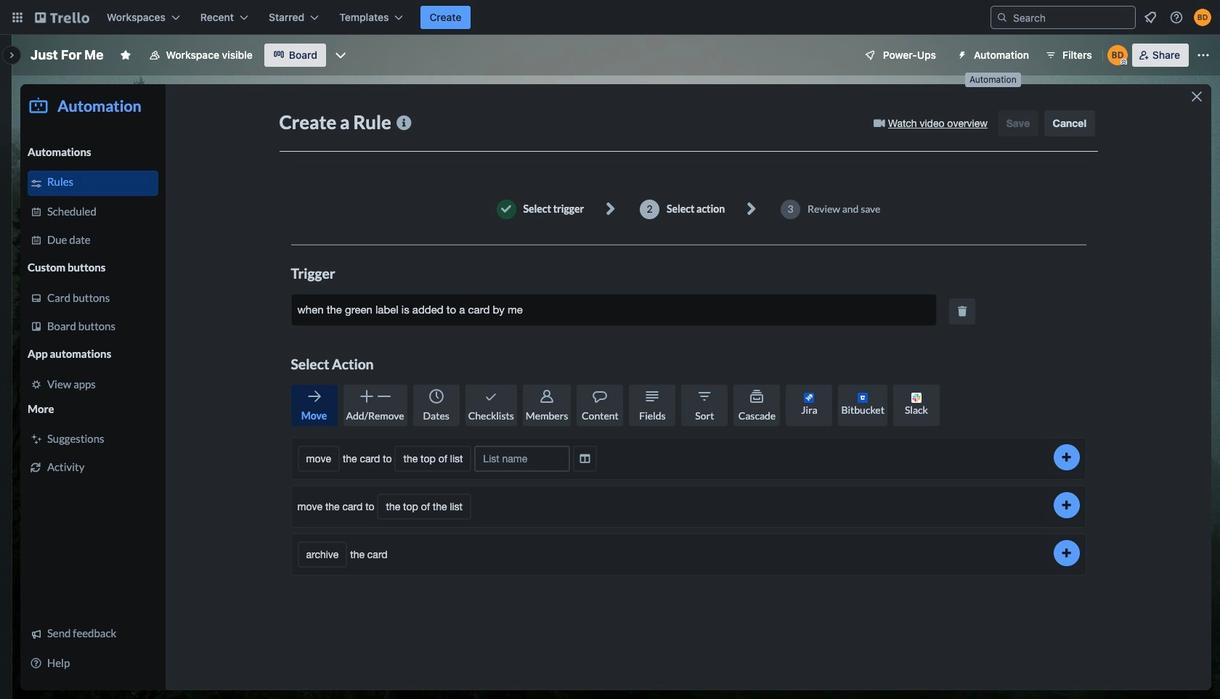 Task type: locate. For each thing, give the bounding box(es) containing it.
open information menu image
[[1169, 10, 1184, 25]]

None search field
[[991, 6, 1136, 29]]

tooltip
[[965, 73, 1021, 87]]

0 notifications image
[[1142, 9, 1159, 26]]

barb dwyer (barbdwyer3) image
[[1194, 9, 1211, 26]]

Search field
[[991, 6, 1136, 29]]

none search field inside primary element
[[991, 6, 1136, 29]]

this member is an admin of this board. image
[[1120, 59, 1127, 65]]

show menu image
[[1196, 48, 1211, 62]]

search image
[[996, 12, 1008, 23]]



Task type: describe. For each thing, give the bounding box(es) containing it.
star or unstar board image
[[119, 49, 131, 61]]

back to home image
[[35, 6, 89, 29]]

barb dwyer (barbdwyer3) image
[[1107, 45, 1128, 65]]

Board name text field
[[23, 44, 111, 67]]

primary element
[[0, 0, 1220, 35]]

customize views image
[[333, 48, 348, 62]]



Task type: vqa. For each thing, say whether or not it's contained in the screenshot.
Board name text field
yes



